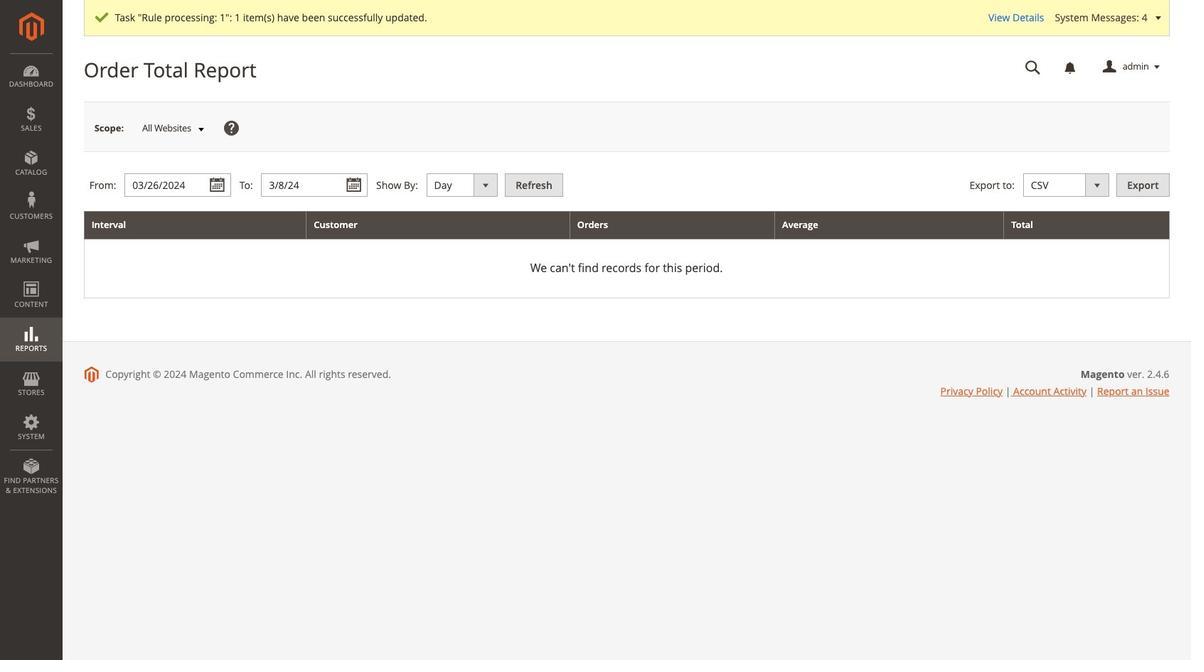 Task type: locate. For each thing, give the bounding box(es) containing it.
None text field
[[1015, 55, 1051, 80]]

None text field
[[125, 174, 231, 197], [261, 174, 368, 197], [125, 174, 231, 197], [261, 174, 368, 197]]

menu bar
[[0, 53, 63, 503]]

magento admin panel image
[[19, 12, 44, 41]]



